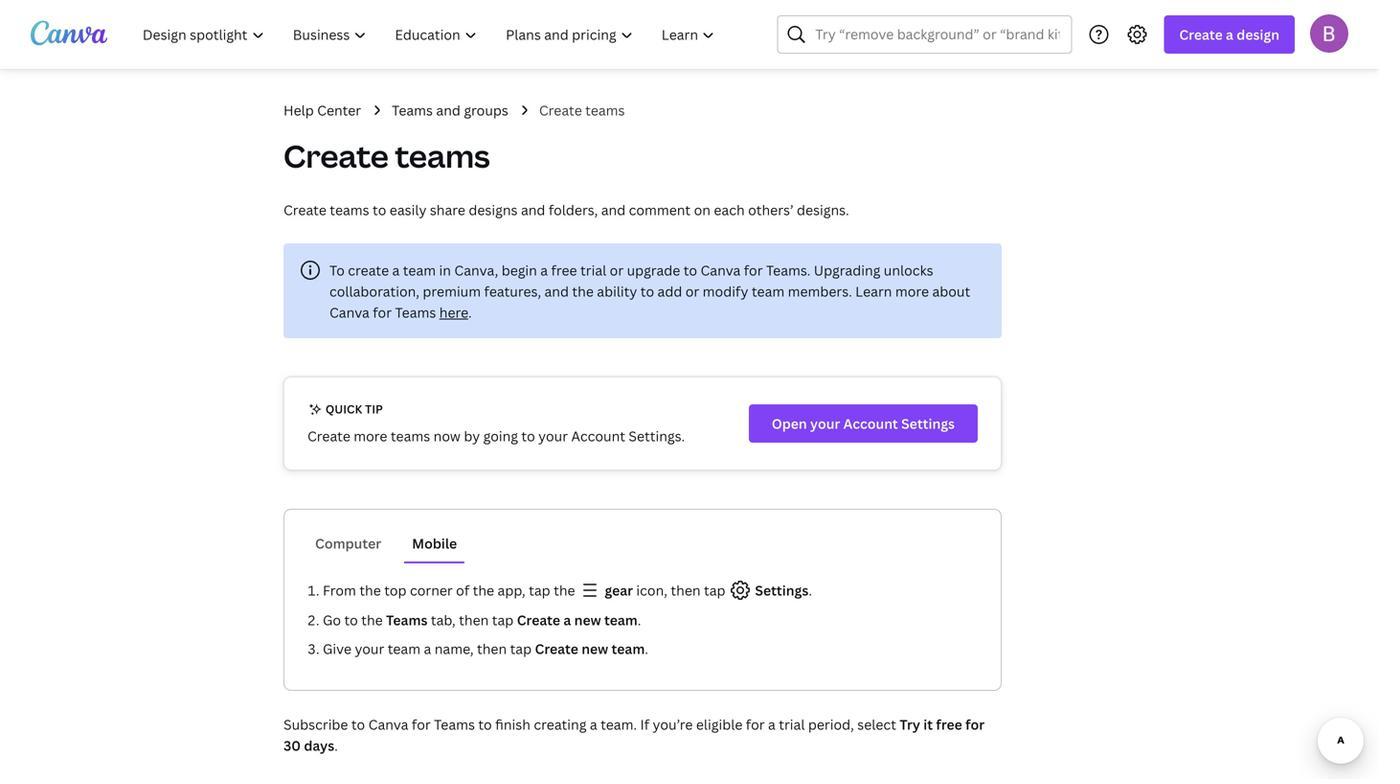 Task type: describe. For each thing, give the bounding box(es) containing it.
easily
[[390, 201, 427, 219]]

comment
[[629, 201, 691, 219]]

for left finish
[[412, 715, 431, 734]]

create a design
[[1180, 25, 1280, 44]]

a right "eligible"
[[769, 715, 776, 734]]

app,
[[498, 581, 526, 599]]

tap down app,
[[492, 611, 514, 629]]

teams and groups link
[[392, 100, 509, 121]]

tap down go to the teams tab, then tap create a new team .
[[510, 640, 532, 658]]

each
[[714, 201, 745, 219]]

and right designs
[[521, 201, 546, 219]]

the right app,
[[554, 581, 576, 599]]

open your account settings link
[[749, 404, 978, 443]]

for right "eligible"
[[746, 715, 765, 734]]

and right "folders,"
[[602, 201, 626, 219]]

you're
[[653, 715, 693, 734]]

to left easily
[[373, 201, 387, 219]]

members.
[[788, 282, 853, 300]]

go to the teams tab, then tap create a new team .
[[323, 611, 642, 629]]

now
[[434, 427, 461, 445]]

a right 'begin'
[[541, 261, 548, 279]]

going
[[484, 427, 518, 445]]

to right 'upgrade'
[[684, 261, 698, 279]]

from the top corner of the app, tap the
[[323, 581, 579, 599]]

to
[[330, 261, 345, 279]]

upgrade
[[627, 261, 681, 279]]

subscribe to canva for teams to finish creating a team. if you're eligible for a trial period, select
[[284, 715, 900, 734]]

subscribe
[[284, 715, 348, 734]]

learn
[[856, 282, 893, 300]]

design
[[1237, 25, 1280, 44]]

in
[[439, 261, 451, 279]]

begin
[[502, 261, 537, 279]]

create
[[348, 261, 389, 279]]

create a design button
[[1165, 15, 1296, 54]]

team.
[[601, 715, 637, 734]]

quick tip
[[323, 401, 383, 417]]

folders,
[[549, 201, 598, 219]]

computer
[[315, 534, 382, 552]]

0 vertical spatial then
[[671, 581, 701, 599]]

about
[[933, 282, 971, 300]]

create more teams now by going to your account settings.
[[308, 427, 685, 445]]

tab,
[[431, 611, 456, 629]]

teams.
[[767, 261, 811, 279]]

2 vertical spatial canva
[[369, 715, 409, 734]]

unlocks
[[884, 261, 934, 279]]

0 vertical spatial or
[[610, 261, 624, 279]]

corner
[[410, 581, 453, 599]]

go
[[323, 611, 341, 629]]

if
[[641, 715, 650, 734]]

designs
[[469, 201, 518, 219]]

period,
[[809, 715, 855, 734]]

to create a team in canva, begin a free trial or upgrade to canva for teams. upgrading unlocks collaboration, premium features, and the ability to add or modify team members. learn more about canva for teams
[[330, 261, 971, 322]]

from
[[323, 581, 356, 599]]

try
[[900, 715, 921, 734]]

0 vertical spatial canva
[[701, 261, 741, 279]]

mobile button
[[405, 525, 465, 562]]

trial inside to create a team in canva, begin a free trial or upgrade to canva for teams. upgrading unlocks collaboration, premium features, and the ability to add or modify team members. learn more about canva for teams
[[581, 261, 607, 279]]

give your team a name, then tap create new team .
[[323, 640, 649, 658]]

1 vertical spatial trial
[[779, 715, 805, 734]]

0 vertical spatial new
[[575, 611, 601, 629]]

Try "remove background" or "brand kit" search field
[[816, 16, 1060, 53]]

of
[[456, 581, 470, 599]]

creating
[[534, 715, 587, 734]]

to right the 'go'
[[344, 611, 358, 629]]

share
[[430, 201, 466, 219]]

create teams link
[[539, 100, 625, 121]]

for down collaboration,
[[373, 303, 392, 322]]

gear icon, then tap
[[605, 581, 729, 599]]

try it free for 30 days
[[284, 715, 985, 755]]

add
[[658, 282, 683, 300]]

computer button
[[308, 525, 389, 562]]

to right subscribe
[[352, 715, 365, 734]]

a inside dropdown button
[[1227, 25, 1234, 44]]

1 vertical spatial create teams
[[284, 135, 490, 177]]

eligible
[[697, 715, 743, 734]]

30
[[284, 736, 301, 755]]



Task type: vqa. For each thing, say whether or not it's contained in the screenshot.
the left or
yes



Task type: locate. For each thing, give the bounding box(es) containing it.
1 vertical spatial then
[[459, 611, 489, 629]]

1 horizontal spatial account
[[844, 414, 899, 433]]

for inside try it free for 30 days
[[966, 715, 985, 734]]

1 vertical spatial free
[[937, 715, 963, 734]]

for right it
[[966, 715, 985, 734]]

account right open
[[844, 414, 899, 433]]

then for new
[[477, 640, 507, 658]]

give
[[323, 640, 352, 658]]

a right create
[[392, 261, 400, 279]]

and right features,
[[545, 282, 569, 300]]

a up "give your team a name, then tap create new team ."
[[564, 611, 571, 629]]

the
[[572, 282, 594, 300], [360, 581, 381, 599], [473, 581, 495, 599], [554, 581, 576, 599], [361, 611, 383, 629]]

free right 'begin'
[[552, 261, 577, 279]]

1 vertical spatial new
[[582, 640, 609, 658]]

then for a
[[459, 611, 489, 629]]

your for open your account settings
[[811, 414, 841, 433]]

gear
[[605, 581, 633, 599]]

more inside to create a team in canva, begin a free trial or upgrade to canva for teams. upgrading unlocks collaboration, premium features, and the ability to add or modify team members. learn more about canva for teams
[[896, 282, 930, 300]]

groups
[[464, 101, 509, 119]]

0 horizontal spatial account
[[572, 427, 626, 445]]

account
[[844, 414, 899, 433], [572, 427, 626, 445]]

or right add
[[686, 282, 700, 300]]

collaboration,
[[330, 282, 420, 300]]

premium
[[423, 282, 481, 300]]

ability
[[597, 282, 638, 300]]

help center
[[284, 101, 361, 119]]

0 horizontal spatial trial
[[581, 261, 607, 279]]

your right open
[[811, 414, 841, 433]]

canva right subscribe
[[369, 715, 409, 734]]

designs.
[[797, 201, 850, 219]]

1 vertical spatial or
[[686, 282, 700, 300]]

0 horizontal spatial your
[[355, 640, 385, 658]]

0 vertical spatial trial
[[581, 261, 607, 279]]

select
[[858, 715, 897, 734]]

.
[[468, 303, 472, 322], [809, 581, 813, 599], [638, 611, 642, 629], [645, 640, 649, 658], [335, 736, 338, 755]]

0 vertical spatial free
[[552, 261, 577, 279]]

settings inside "open your account settings" 'link'
[[902, 414, 955, 433]]

your
[[811, 414, 841, 433], [539, 427, 568, 445], [355, 640, 385, 658]]

free inside try it free for 30 days
[[937, 715, 963, 734]]

or up ability
[[610, 261, 624, 279]]

mobile
[[412, 534, 457, 552]]

tap right icon,
[[704, 581, 726, 599]]

0 vertical spatial settings
[[902, 414, 955, 433]]

create
[[1180, 25, 1223, 44], [539, 101, 582, 119], [284, 135, 389, 177], [284, 201, 327, 219], [308, 427, 351, 445], [517, 611, 561, 629], [535, 640, 579, 658]]

the left ability
[[572, 282, 594, 300]]

open
[[772, 414, 808, 433]]

to
[[373, 201, 387, 219], [684, 261, 698, 279], [641, 282, 655, 300], [522, 427, 535, 445], [344, 611, 358, 629], [352, 715, 365, 734], [479, 715, 492, 734]]

for
[[744, 261, 763, 279], [373, 303, 392, 322], [412, 715, 431, 734], [746, 715, 765, 734], [966, 715, 985, 734]]

your for give your team a name, then tap create new team .
[[355, 640, 385, 658]]

finish
[[496, 715, 531, 734]]

canva up 'modify'
[[701, 261, 741, 279]]

here .
[[440, 303, 472, 322]]

create teams
[[539, 101, 625, 119], [284, 135, 490, 177]]

top
[[384, 581, 407, 599]]

0 horizontal spatial create teams
[[284, 135, 490, 177]]

here
[[440, 303, 468, 322]]

name,
[[435, 640, 474, 658]]

1 vertical spatial settings
[[755, 581, 809, 599]]

1 horizontal spatial more
[[896, 282, 930, 300]]

the right the 'go'
[[361, 611, 383, 629]]

1 horizontal spatial create teams
[[539, 101, 625, 119]]

0 horizontal spatial free
[[552, 261, 577, 279]]

account inside 'link'
[[844, 414, 899, 433]]

and
[[436, 101, 461, 119], [521, 201, 546, 219], [602, 201, 626, 219], [545, 282, 569, 300]]

trial
[[581, 261, 607, 279], [779, 715, 805, 734]]

bob builder image
[[1311, 14, 1349, 52]]

upgrading
[[814, 261, 881, 279]]

free inside to create a team in canva, begin a free trial or upgrade to canva for teams. upgrading unlocks collaboration, premium features, and the ability to add or modify team members. learn more about canva for teams
[[552, 261, 577, 279]]

create inside create a design dropdown button
[[1180, 25, 1223, 44]]

trial up ability
[[581, 261, 607, 279]]

it
[[924, 715, 933, 734]]

1 vertical spatial more
[[354, 427, 388, 445]]

a left name,
[[424, 640, 432, 658]]

1 vertical spatial canva
[[330, 303, 370, 322]]

create teams to easily share designs and folders, and comment on each others' designs.
[[284, 201, 850, 219]]

top level navigation element
[[130, 15, 732, 54]]

free
[[552, 261, 577, 279], [937, 715, 963, 734]]

help center link
[[284, 100, 361, 121]]

quick
[[326, 401, 362, 417]]

0 horizontal spatial more
[[354, 427, 388, 445]]

for up 'modify'
[[744, 261, 763, 279]]

the left top
[[360, 581, 381, 599]]

create inside create teams link
[[539, 101, 582, 119]]

then right icon,
[[671, 581, 701, 599]]

here link
[[440, 303, 468, 322]]

settings.
[[629, 427, 685, 445]]

the right of on the left of the page
[[473, 581, 495, 599]]

features,
[[484, 282, 541, 300]]

teams
[[392, 101, 433, 119], [395, 303, 436, 322], [386, 611, 428, 629], [434, 715, 475, 734]]

more down the unlocks
[[896, 282, 930, 300]]

tip
[[365, 401, 383, 417]]

and left groups
[[436, 101, 461, 119]]

0 vertical spatial more
[[896, 282, 930, 300]]

1 horizontal spatial trial
[[779, 715, 805, 734]]

then
[[671, 581, 701, 599], [459, 611, 489, 629], [477, 640, 507, 658]]

more down the tip
[[354, 427, 388, 445]]

team
[[403, 261, 436, 279], [752, 282, 785, 300], [605, 611, 638, 629], [388, 640, 421, 658], [612, 640, 645, 658]]

account left settings.
[[572, 427, 626, 445]]

canva down collaboration,
[[330, 303, 370, 322]]

help
[[284, 101, 314, 119]]

and inside 'link'
[[436, 101, 461, 119]]

2 vertical spatial then
[[477, 640, 507, 658]]

settings
[[902, 414, 955, 433], [755, 581, 809, 599]]

on
[[694, 201, 711, 219]]

your right give
[[355, 640, 385, 658]]

a left team. on the bottom
[[590, 715, 598, 734]]

to left finish
[[479, 715, 492, 734]]

open your account settings
[[772, 414, 955, 433]]

to down 'upgrade'
[[641, 282, 655, 300]]

1 horizontal spatial your
[[539, 427, 568, 445]]

1 horizontal spatial or
[[686, 282, 700, 300]]

the inside to create a team in canva, begin a free trial or upgrade to canva for teams. upgrading unlocks collaboration, premium features, and the ability to add or modify team members. learn more about canva for teams
[[572, 282, 594, 300]]

modify
[[703, 282, 749, 300]]

0 horizontal spatial or
[[610, 261, 624, 279]]

a left design
[[1227, 25, 1234, 44]]

by
[[464, 427, 480, 445]]

then down go to the teams tab, then tap create a new team .
[[477, 640, 507, 658]]

canva,
[[455, 261, 499, 279]]

teams left here
[[395, 303, 436, 322]]

center
[[317, 101, 361, 119]]

more
[[896, 282, 930, 300], [354, 427, 388, 445]]

days
[[304, 736, 335, 755]]

0 horizontal spatial settings
[[755, 581, 809, 599]]

teams right center
[[392, 101, 433, 119]]

teams down top
[[386, 611, 428, 629]]

teams left finish
[[434, 715, 475, 734]]

others'
[[748, 201, 794, 219]]

free right it
[[937, 715, 963, 734]]

trial left period,
[[779, 715, 805, 734]]

then right "tab,"
[[459, 611, 489, 629]]

teams inside 'link'
[[392, 101, 433, 119]]

your inside 'link'
[[811, 414, 841, 433]]

1 horizontal spatial settings
[[902, 414, 955, 433]]

1 horizontal spatial free
[[937, 715, 963, 734]]

a
[[1227, 25, 1234, 44], [392, 261, 400, 279], [541, 261, 548, 279], [564, 611, 571, 629], [424, 640, 432, 658], [590, 715, 598, 734], [769, 715, 776, 734]]

canva
[[701, 261, 741, 279], [330, 303, 370, 322], [369, 715, 409, 734]]

or
[[610, 261, 624, 279], [686, 282, 700, 300]]

0 vertical spatial create teams
[[539, 101, 625, 119]]

teams and groups
[[392, 101, 509, 119]]

and inside to create a team in canva, begin a free trial or upgrade to canva for teams. upgrading unlocks collaboration, premium features, and the ability to add or modify team members. learn more about canva for teams
[[545, 282, 569, 300]]

2 horizontal spatial your
[[811, 414, 841, 433]]

to right going
[[522, 427, 535, 445]]

your right going
[[539, 427, 568, 445]]

settings .
[[755, 581, 813, 599]]

icon,
[[637, 581, 668, 599]]

teams inside to create a team in canva, begin a free trial or upgrade to canva for teams. upgrading unlocks collaboration, premium features, and the ability to add or modify team members. learn more about canva for teams
[[395, 303, 436, 322]]

tap right app,
[[529, 581, 551, 599]]



